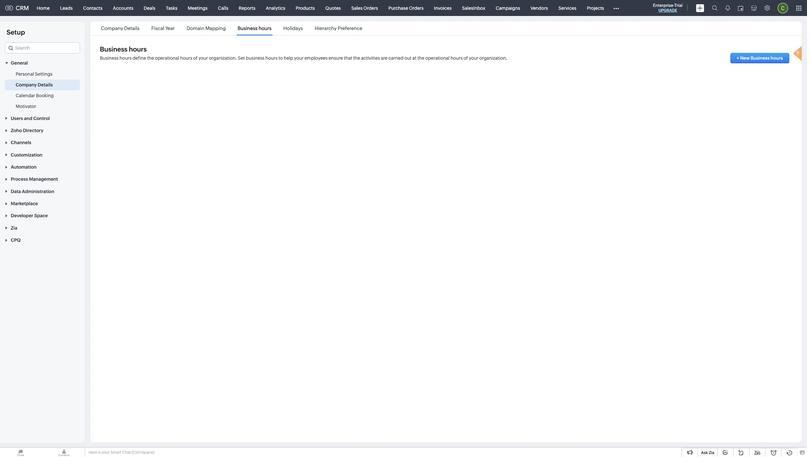 Task type: vqa. For each thing, say whether or not it's contained in the screenshot.
Chanay Jacob Simon Chanay (Sample) Josephine Darakjy (Sample) $ 55,000.00 Nov 29, 2023
no



Task type: locate. For each thing, give the bounding box(es) containing it.
1 vertical spatial company details link
[[16, 82, 53, 88]]

preference
[[338, 25, 363, 31]]

calls
[[218, 5, 228, 11]]

list
[[95, 21, 369, 35]]

1 vertical spatial zia
[[709, 451, 715, 456]]

company up calendar
[[16, 82, 37, 88]]

2 operational from the left
[[426, 56, 450, 61]]

domain mapping link
[[186, 25, 227, 31]]

0 horizontal spatial zia
[[11, 226, 17, 231]]

process
[[11, 177, 28, 182]]

company details
[[101, 25, 140, 31], [16, 82, 53, 88]]

0 vertical spatial business hours
[[238, 25, 272, 31]]

zia right ask
[[709, 451, 715, 456]]

accounts link
[[108, 0, 139, 16]]

2 orders from the left
[[409, 5, 424, 11]]

sales orders link
[[346, 0, 383, 16]]

ask
[[701, 451, 708, 456]]

sales
[[351, 5, 363, 11]]

1 horizontal spatial company
[[101, 25, 123, 31]]

details
[[124, 25, 140, 31], [38, 82, 53, 88]]

cpq button
[[0, 234, 85, 246]]

1 vertical spatial company details
[[16, 82, 53, 88]]

0 horizontal spatial company details
[[16, 82, 53, 88]]

contacts
[[83, 5, 103, 11]]

deals
[[144, 5, 155, 11]]

marketplace button
[[0, 198, 85, 210]]

quotes link
[[320, 0, 346, 16]]

of
[[193, 56, 198, 61], [464, 56, 468, 61]]

upgrade
[[659, 8, 678, 13]]

mapping
[[205, 25, 226, 31]]

invoices link
[[429, 0, 457, 16]]

ensure
[[329, 56, 343, 61]]

customization button
[[0, 149, 85, 161]]

salesinbox
[[462, 5, 486, 11]]

0 horizontal spatial details
[[38, 82, 53, 88]]

1 vertical spatial details
[[38, 82, 53, 88]]

1 horizontal spatial zia
[[709, 451, 715, 456]]

company details link
[[100, 25, 141, 31], [16, 82, 53, 88]]

0 vertical spatial company details link
[[100, 25, 141, 31]]

(ctrl+space)
[[132, 451, 154, 455]]

1 horizontal spatial of
[[464, 56, 468, 61]]

home
[[37, 5, 50, 11]]

0 horizontal spatial orders
[[364, 5, 378, 11]]

0 horizontal spatial business hours
[[100, 45, 147, 53]]

0 horizontal spatial company
[[16, 82, 37, 88]]

developer space button
[[0, 210, 85, 222]]

calls link
[[213, 0, 234, 16]]

company details link down the personal settings link
[[16, 82, 53, 88]]

directory
[[23, 128, 43, 133]]

orders right purchase
[[409, 5, 424, 11]]

zia up the cpq
[[11, 226, 17, 231]]

salesinbox link
[[457, 0, 491, 16]]

orders right sales
[[364, 5, 378, 11]]

details up booking
[[38, 82, 53, 88]]

at
[[413, 56, 417, 61]]

data administration
[[11, 189, 54, 194]]

chats image
[[0, 449, 41, 458]]

1 horizontal spatial orders
[[409, 5, 424, 11]]

fiscal year link
[[150, 25, 176, 31]]

operational
[[155, 56, 179, 61], [426, 56, 450, 61]]

that
[[344, 56, 353, 61]]

channels button
[[0, 137, 85, 149]]

company details down the personal settings link
[[16, 82, 53, 88]]

Search text field
[[5, 43, 80, 53]]

1 horizontal spatial organization.
[[480, 56, 508, 61]]

profile element
[[774, 0, 792, 16]]

leads link
[[55, 0, 78, 16]]

orders inside "link"
[[364, 5, 378, 11]]

set
[[238, 56, 245, 61]]

business hours up define at top left
[[100, 45, 147, 53]]

search element
[[709, 0, 722, 16]]

0 horizontal spatial operational
[[155, 56, 179, 61]]

invoices
[[434, 5, 452, 11]]

home link
[[32, 0, 55, 16]]

calendar
[[16, 93, 35, 98]]

0 horizontal spatial the
[[147, 56, 154, 61]]

company inside company details link
[[16, 82, 37, 88]]

marketplace
[[11, 201, 38, 206]]

0 vertical spatial company details
[[101, 25, 140, 31]]

the right at
[[418, 56, 425, 61]]

hierarchy preference
[[315, 25, 363, 31]]

quotes
[[325, 5, 341, 11]]

personal settings link
[[16, 71, 53, 78]]

company details inside list
[[101, 25, 140, 31]]

employees
[[305, 56, 328, 61]]

calendar booking link
[[16, 93, 54, 99]]

the right that
[[353, 56, 360, 61]]

organization.
[[209, 56, 237, 61], [480, 56, 508, 61]]

booking
[[36, 93, 54, 98]]

business hours down the reports
[[238, 25, 272, 31]]

1 vertical spatial company
[[16, 82, 37, 88]]

holidays link
[[282, 25, 304, 31]]

1 orders from the left
[[364, 5, 378, 11]]

operational right at
[[426, 56, 450, 61]]

2 of from the left
[[464, 56, 468, 61]]

here is your smart chat (ctrl+space)
[[89, 451, 154, 455]]

hours
[[259, 25, 272, 31], [129, 45, 147, 53], [120, 56, 132, 61], [180, 56, 192, 61], [266, 56, 278, 61], [451, 56, 463, 61], [771, 56, 783, 61]]

search image
[[712, 5, 718, 11]]

details down "accounts"
[[124, 25, 140, 31]]

0 vertical spatial zia
[[11, 226, 17, 231]]

developer
[[11, 213, 33, 219]]

company details link down "accounts"
[[100, 25, 141, 31]]

purchase
[[389, 5, 408, 11]]

1 horizontal spatial operational
[[426, 56, 450, 61]]

customization
[[11, 152, 42, 158]]

domain mapping
[[187, 25, 226, 31]]

company down "accounts"
[[101, 25, 123, 31]]

0 vertical spatial company
[[101, 25, 123, 31]]

1 horizontal spatial company details
[[101, 25, 140, 31]]

enterprise-
[[653, 3, 675, 8]]

0 horizontal spatial organization.
[[209, 56, 237, 61]]

company details inside general region
[[16, 82, 53, 88]]

1 horizontal spatial the
[[353, 56, 360, 61]]

zoho directory button
[[0, 124, 85, 137]]

1 horizontal spatial company details link
[[100, 25, 141, 31]]

0 horizontal spatial of
[[193, 56, 198, 61]]

2 horizontal spatial the
[[418, 56, 425, 61]]

calendar booking
[[16, 93, 54, 98]]

None field
[[5, 42, 80, 54]]

company details down "accounts"
[[101, 25, 140, 31]]

operational right define at top left
[[155, 56, 179, 61]]

the right define at top left
[[147, 56, 154, 61]]

products
[[296, 5, 315, 11]]

0 vertical spatial details
[[124, 25, 140, 31]]

business
[[238, 25, 258, 31], [100, 45, 128, 53], [100, 56, 119, 61], [751, 56, 770, 61]]

developer space
[[11, 213, 48, 219]]

products link
[[291, 0, 320, 16]]

projects link
[[582, 0, 610, 16]]

services link
[[554, 0, 582, 16]]

general button
[[0, 57, 85, 69]]



Task type: describe. For each thing, give the bounding box(es) containing it.
profile image
[[778, 3, 789, 13]]

hierarchy
[[315, 25, 337, 31]]

analytics
[[266, 5, 285, 11]]

orders for sales orders
[[364, 5, 378, 11]]

reports
[[239, 5, 256, 11]]

2 organization. from the left
[[480, 56, 508, 61]]

business hours link
[[237, 25, 273, 31]]

users
[[11, 116, 23, 121]]

space
[[34, 213, 48, 219]]

zoho
[[11, 128, 22, 133]]

fiscal year
[[151, 25, 175, 31]]

setup
[[7, 28, 25, 36]]

deals link
[[139, 0, 161, 16]]

vendors link
[[526, 0, 554, 16]]

zoho directory
[[11, 128, 43, 133]]

crm link
[[5, 5, 29, 11]]

fiscal
[[151, 25, 164, 31]]

holidays
[[283, 25, 303, 31]]

2 the from the left
[[353, 56, 360, 61]]

administration
[[22, 189, 54, 194]]

data
[[11, 189, 21, 194]]

campaigns link
[[491, 0, 526, 16]]

help image
[[792, 45, 806, 63]]

process management button
[[0, 173, 85, 185]]

1 horizontal spatial details
[[124, 25, 140, 31]]

are
[[381, 56, 388, 61]]

1 the from the left
[[147, 56, 154, 61]]

purchase orders link
[[383, 0, 429, 16]]

zia button
[[0, 222, 85, 234]]

3 the from the left
[[418, 56, 425, 61]]

orders for purchase orders
[[409, 5, 424, 11]]

contacts link
[[78, 0, 108, 16]]

1 vertical spatial business hours
[[100, 45, 147, 53]]

settings
[[35, 72, 53, 77]]

general region
[[0, 69, 85, 112]]

help
[[284, 56, 293, 61]]

crm
[[16, 5, 29, 11]]

details inside general region
[[38, 82, 53, 88]]

create menu image
[[696, 4, 705, 12]]

trial
[[675, 3, 683, 8]]

tasks
[[166, 5, 177, 11]]

is
[[98, 451, 101, 455]]

tasks link
[[161, 0, 183, 16]]

purchase orders
[[389, 5, 424, 11]]

contacts image
[[43, 449, 85, 458]]

channels
[[11, 140, 31, 145]]

calendar image
[[738, 5, 744, 11]]

campaigns
[[496, 5, 520, 11]]

activities
[[361, 56, 380, 61]]

process management
[[11, 177, 58, 182]]

Other Modules field
[[610, 3, 624, 13]]

1 organization. from the left
[[209, 56, 237, 61]]

1 of from the left
[[193, 56, 198, 61]]

create menu element
[[693, 0, 709, 16]]

general
[[11, 61, 28, 66]]

domain
[[187, 25, 204, 31]]

automation button
[[0, 161, 85, 173]]

define
[[133, 56, 146, 61]]

meetings
[[188, 5, 208, 11]]

and
[[24, 116, 32, 121]]

carried
[[389, 56, 404, 61]]

new
[[741, 56, 750, 61]]

accounts
[[113, 5, 133, 11]]

here
[[89, 451, 97, 455]]

1 operational from the left
[[155, 56, 179, 61]]

analytics link
[[261, 0, 291, 16]]

+
[[737, 56, 740, 61]]

meetings link
[[183, 0, 213, 16]]

list containing company details
[[95, 21, 369, 35]]

management
[[29, 177, 58, 182]]

cpq
[[11, 238, 21, 243]]

to
[[279, 56, 283, 61]]

1 horizontal spatial business hours
[[238, 25, 272, 31]]

services
[[559, 5, 577, 11]]

personal
[[16, 72, 34, 77]]

signals element
[[722, 0, 734, 16]]

reports link
[[234, 0, 261, 16]]

ask zia
[[701, 451, 715, 456]]

projects
[[587, 5, 604, 11]]

zia inside dropdown button
[[11, 226, 17, 231]]

business hours define the operational hours of your organization. set business hours to help your employees ensure that the activities are carried out at the operational hours of your organization.
[[100, 56, 508, 61]]

business
[[246, 56, 265, 61]]

out
[[405, 56, 412, 61]]

hierarchy preference link
[[314, 25, 364, 31]]

sales orders
[[351, 5, 378, 11]]

motivator
[[16, 104, 36, 109]]

automation
[[11, 165, 37, 170]]

signals image
[[726, 5, 730, 11]]

smart
[[111, 451, 122, 455]]

0 horizontal spatial company details link
[[16, 82, 53, 88]]

chat
[[122, 451, 131, 455]]



